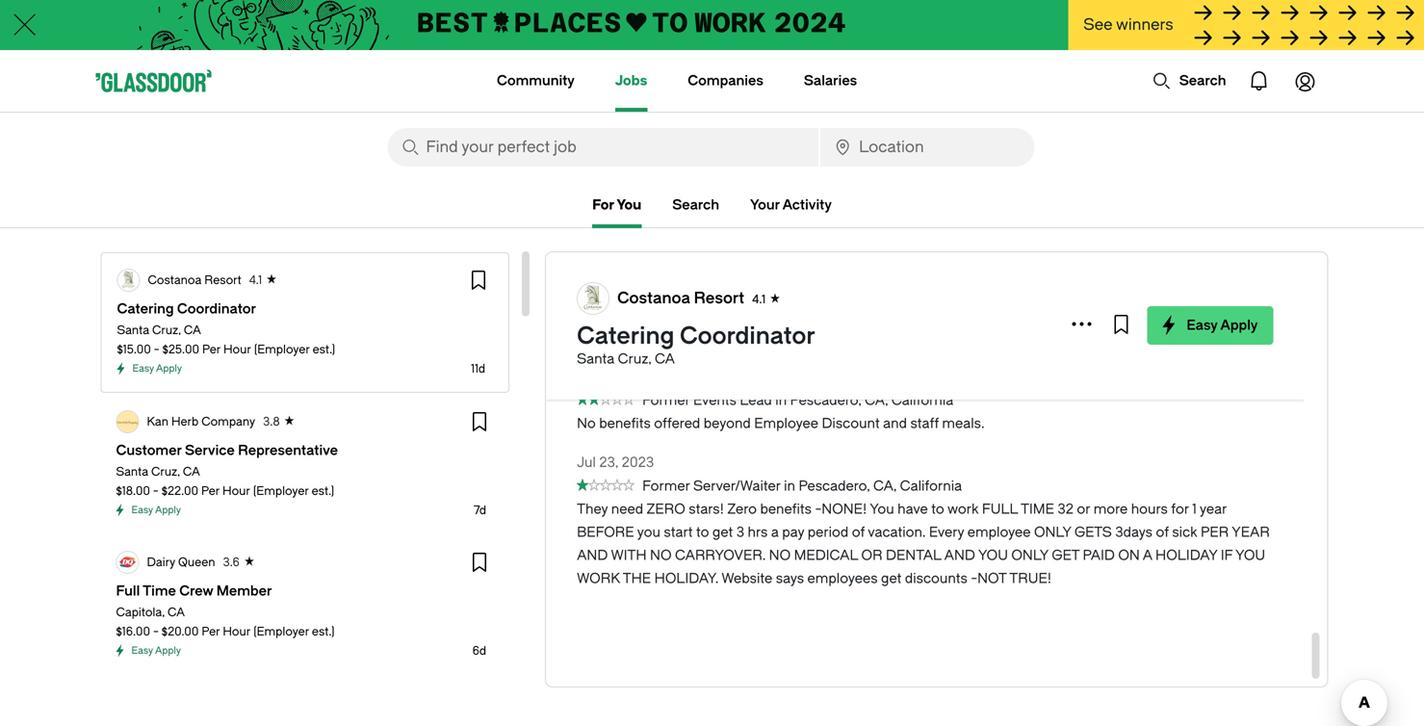 Task type: locate. For each thing, give the bounding box(es) containing it.
0 horizontal spatial resort
[[204, 273, 241, 287]]

1 horizontal spatial resort
[[694, 289, 745, 307]]

employee
[[968, 524, 1031, 540]]

more
[[1094, 501, 1128, 517]]

discounts
[[905, 571, 968, 586]]

easy apply
[[1187, 317, 1258, 333], [132, 363, 182, 374], [131, 505, 181, 516], [131, 645, 181, 656]]

santa inside "santa cruz, ca $18.00 - $22.00 per hour (employer est.)"
[[116, 465, 148, 479]]

1 none field from the left
[[388, 128, 819, 167]]

cruz, for santa cruz, ca $15.00 - $25.00 per hour (employer est.)
[[152, 324, 181, 337]]

hour right $25.00
[[223, 343, 251, 356]]

lottie animation container image
[[1236, 58, 1282, 104], [1282, 58, 1328, 104], [1282, 58, 1328, 104], [1152, 71, 1172, 91]]

1 horizontal spatial no
[[769, 547, 791, 563]]

california up have
[[900, 478, 962, 494]]

you up vacation.
[[870, 501, 894, 517]]

1 horizontal spatial to
[[931, 501, 944, 517]]

0 vertical spatial former
[[642, 392, 690, 408]]

none field search location
[[821, 128, 1035, 167]]

beyond
[[704, 416, 751, 431]]

jul 23, 2023
[[577, 455, 654, 470]]

0 vertical spatial (employer
[[254, 343, 310, 356]]

ca up the $20.00
[[168, 606, 185, 619]]

costanoa up catering
[[617, 289, 690, 307]]

2 former from the top
[[642, 478, 690, 494]]

jan
[[577, 369, 600, 385]]

they
[[577, 501, 608, 517]]

get down or
[[881, 571, 902, 586]]

search
[[1179, 73, 1226, 89], [672, 197, 719, 213]]

est.) for santa cruz, ca $15.00 - $25.00 per hour (employer est.)
[[313, 343, 335, 356]]

easy for 11d
[[132, 363, 154, 374]]

1.0 stars out of 5 image
[[577, 477, 635, 495]]

est.) inside santa cruz, ca $15.00 - $25.00 per hour (employer est.)
[[313, 343, 335, 356]]

1 horizontal spatial you
[[870, 501, 894, 517]]

winners
[[1116, 16, 1174, 34]]

0 vertical spatial status
[[577, 393, 635, 405]]

former
[[642, 392, 690, 408], [642, 478, 690, 494]]

santa for santa cruz, ca $18.00 - $22.00 per hour (employer est.)
[[116, 465, 148, 479]]

search left your
[[672, 197, 719, 213]]

0 horizontal spatial of
[[852, 524, 865, 540]]

former up offered on the left bottom of the page
[[642, 392, 690, 408]]

search inside button
[[1179, 73, 1226, 89]]

None field
[[388, 128, 819, 167], [821, 128, 1035, 167]]

pescadero,
[[790, 392, 862, 408], [799, 478, 870, 494]]

3 hour from the top
[[223, 625, 251, 638]]

and up work
[[577, 547, 608, 563]]

cruz, inside santa cruz, ca $15.00 - $25.00 per hour (employer est.)
[[152, 324, 181, 337]]

1 vertical spatial hour
[[222, 484, 250, 498]]

2021
[[626, 369, 655, 385]]

none field search keyword
[[388, 128, 819, 167]]

apply for 7d
[[155, 505, 181, 516]]

0 horizontal spatial to
[[696, 524, 709, 540]]

see winners
[[1084, 16, 1174, 34]]

2 of from the left
[[1156, 524, 1169, 540]]

they need zero stars! zero benefits -none! you have to work full time 32 or more hours for 1 year before you start to get 3 hrs a pay period of vacation. every employee only gets 3days of sick per year and with no carryover. no medical or dental and you only get paid on a holiday if you work the holiday. website says employees get discounts -not true!
[[577, 501, 1270, 586]]

or
[[1077, 501, 1090, 517]]

2 hour from the top
[[222, 484, 250, 498]]

pay
[[782, 524, 804, 540]]

1 vertical spatial santa
[[577, 351, 615, 367]]

status
[[577, 393, 635, 405], [577, 479, 635, 491]]

employee
[[577, 323, 689, 350], [754, 416, 819, 431]]

carryover.
[[675, 547, 766, 563]]

1 vertical spatial est.)
[[312, 484, 334, 498]]

zero
[[727, 501, 757, 517]]

ca up 2021
[[655, 351, 675, 367]]

of left sick
[[1156, 524, 1169, 540]]

11d
[[471, 362, 485, 376]]

benefits up pay
[[760, 501, 812, 517]]

per inside "santa cruz, ca $18.00 - $22.00 per hour (employer est.)"
[[201, 484, 220, 498]]

see
[[1084, 16, 1113, 34]]

1 horizontal spatial and
[[944, 547, 975, 563]]

1 former from the top
[[642, 392, 690, 408]]

ca, up and
[[865, 392, 888, 408]]

0 vertical spatial employee
[[577, 323, 689, 350]]

resort up employee benefit reviews
[[694, 289, 745, 307]]

santa up $18.00
[[116, 465, 148, 479]]

benefits down 2.0 stars out of 5 image
[[599, 416, 651, 431]]

1 horizontal spatial you
[[1236, 547, 1266, 563]]

need
[[611, 501, 643, 517]]

0 vertical spatial search
[[1179, 73, 1226, 89]]

2 vertical spatial cruz,
[[151, 465, 180, 479]]

ca, up vacation.
[[873, 478, 897, 494]]

hours
[[1131, 501, 1168, 517]]

1 horizontal spatial search
[[1179, 73, 1226, 89]]

0 horizontal spatial and
[[577, 547, 608, 563]]

4.1 inside jobs list element
[[249, 273, 262, 287]]

1 status from the top
[[577, 393, 635, 405]]

employee down former events lead in pescadero, ca, california
[[754, 416, 819, 431]]

of up or
[[852, 524, 865, 540]]

1 vertical spatial get
[[881, 571, 902, 586]]

costanoa
[[148, 273, 202, 287], [617, 289, 690, 307]]

0 vertical spatial california
[[892, 392, 954, 408]]

1 vertical spatial you
[[870, 501, 894, 517]]

no down a
[[769, 547, 791, 563]]

1 vertical spatial costanoa
[[617, 289, 690, 307]]

and
[[883, 416, 907, 431]]

1 vertical spatial in
[[784, 478, 795, 494]]

2 vertical spatial (employer
[[253, 625, 309, 638]]

1 vertical spatial cruz,
[[618, 351, 652, 367]]

- right $16.00
[[153, 625, 159, 638]]

2 none field from the left
[[821, 128, 1035, 167]]

easy apply button
[[1147, 306, 1274, 345]]

1 vertical spatial per
[[201, 484, 220, 498]]

cruz, up $22.00
[[151, 465, 180, 479]]

2 vertical spatial santa
[[116, 465, 148, 479]]

hour inside "santa cruz, ca $18.00 - $22.00 per hour (employer est.)"
[[222, 484, 250, 498]]

1
[[1193, 501, 1197, 517]]

pescadero, up none!
[[799, 478, 870, 494]]

1 horizontal spatial costanoa
[[617, 289, 690, 307]]

0 horizontal spatial 4.1
[[249, 273, 262, 287]]

est.) inside "santa cruz, ca $18.00 - $22.00 per hour (employer est.)"
[[312, 484, 334, 498]]

cruz, up 2021
[[618, 351, 652, 367]]

of
[[852, 524, 865, 540], [1156, 524, 1169, 540]]

to up every
[[931, 501, 944, 517]]

former for jan 20, 2021
[[642, 392, 690, 408]]

and
[[577, 547, 608, 563], [944, 547, 975, 563]]

you
[[617, 197, 642, 213], [870, 501, 894, 517]]

1 vertical spatial costanoa resort
[[617, 289, 745, 307]]

0 vertical spatial est.)
[[313, 343, 335, 356]]

Search location field
[[821, 128, 1035, 167]]

0 horizontal spatial employee
[[577, 323, 689, 350]]

0 vertical spatial santa
[[117, 324, 149, 337]]

2 vertical spatial per
[[202, 625, 220, 638]]

california
[[892, 392, 954, 408], [900, 478, 962, 494]]

- right $15.00
[[154, 343, 159, 356]]

0 vertical spatial pescadero,
[[790, 392, 862, 408]]

per
[[202, 343, 221, 356], [201, 484, 220, 498], [202, 625, 220, 638]]

1 you from the left
[[978, 547, 1008, 563]]

a
[[1143, 547, 1152, 563]]

ca inside santa cruz, ca $15.00 - $25.00 per hour (employer est.)
[[184, 324, 201, 337]]

dairy queen logo image
[[117, 552, 138, 573]]

for
[[592, 197, 614, 213]]

$25.00
[[162, 343, 199, 356]]

ca up $22.00
[[183, 465, 200, 479]]

1 and from the left
[[577, 547, 608, 563]]

1 horizontal spatial get
[[881, 571, 902, 586]]

former events lead in pescadero, ca, california
[[642, 392, 954, 408]]

1 no from the left
[[650, 547, 672, 563]]

cruz,
[[152, 324, 181, 337], [618, 351, 652, 367], [151, 465, 180, 479]]

and down every
[[944, 547, 975, 563]]

0 vertical spatial 4.1
[[249, 273, 262, 287]]

- up period
[[815, 501, 822, 517]]

hour inside santa cruz, ca $15.00 - $25.00 per hour (employer est.)
[[223, 343, 251, 356]]

paid
[[1083, 547, 1115, 563]]

staff
[[911, 416, 939, 431]]

get left the 3
[[713, 524, 733, 540]]

2 vertical spatial hour
[[223, 625, 251, 638]]

get
[[713, 524, 733, 540], [881, 571, 902, 586]]

you
[[637, 524, 661, 540]]

1 vertical spatial (employer
[[253, 484, 309, 498]]

1 vertical spatial former
[[642, 478, 690, 494]]

you down the year
[[1236, 547, 1266, 563]]

1 vertical spatial status
[[577, 479, 635, 491]]

1 horizontal spatial benefits
[[760, 501, 812, 517]]

2 per from the top
[[201, 484, 220, 498]]

ca inside "santa cruz, ca $18.00 - $22.00 per hour (employer est.)"
[[183, 465, 200, 479]]

kan
[[147, 415, 168, 429]]

apply inside button
[[1221, 317, 1258, 333]]

only up true!
[[1012, 547, 1049, 563]]

0 vertical spatial costanoa
[[148, 273, 202, 287]]

california up staff
[[892, 392, 954, 408]]

easy inside 'easy apply' button
[[1187, 317, 1218, 333]]

hour right the $20.00
[[223, 625, 251, 638]]

1 vertical spatial pescadero,
[[799, 478, 870, 494]]

(employer inside "santa cruz, ca $18.00 - $22.00 per hour (employer est.)"
[[253, 484, 309, 498]]

you up not
[[978, 547, 1008, 563]]

per right $25.00
[[202, 343, 221, 356]]

employee up 2021
[[577, 323, 689, 350]]

1 horizontal spatial costanoa resort
[[617, 289, 745, 307]]

easy for 6d
[[131, 645, 153, 656]]

time
[[1021, 501, 1054, 517]]

santa
[[117, 324, 149, 337], [577, 351, 615, 367], [116, 465, 148, 479]]

costanoa resort up the catering coordinator santa cruz, ca
[[617, 289, 745, 307]]

have
[[898, 501, 928, 517]]

in up pay
[[784, 478, 795, 494]]

santa up $15.00
[[117, 324, 149, 337]]

easy
[[1187, 317, 1218, 333], [132, 363, 154, 374], [131, 505, 153, 516], [131, 645, 153, 656]]

3 per from the top
[[202, 625, 220, 638]]

costanoa inside jobs list element
[[148, 273, 202, 287]]

pescadero, up discount
[[790, 392, 862, 408]]

- right $18.00
[[153, 484, 159, 498]]

0 vertical spatial per
[[202, 343, 221, 356]]

1 hour from the top
[[223, 343, 251, 356]]

(employer inside santa cruz, ca $15.00 - $25.00 per hour (employer est.)
[[254, 343, 310, 356]]

0 horizontal spatial search
[[672, 197, 719, 213]]

4.1
[[249, 273, 262, 287], [752, 293, 766, 306]]

0 vertical spatial resort
[[204, 273, 241, 287]]

per right the $20.00
[[202, 625, 220, 638]]

$22.00
[[162, 484, 198, 498]]

santa inside santa cruz, ca $15.00 - $25.00 per hour (employer est.)
[[117, 324, 149, 337]]

0 horizontal spatial costanoa resort logo image
[[118, 270, 139, 291]]

cruz, inside "santa cruz, ca $18.00 - $22.00 per hour (employer est.)"
[[151, 465, 180, 479]]

0 horizontal spatial costanoa
[[148, 273, 202, 287]]

status down 20,
[[577, 393, 635, 405]]

1 vertical spatial benefits
[[760, 501, 812, 517]]

capitola,
[[116, 606, 165, 619]]

to down stars!
[[696, 524, 709, 540]]

- inside santa cruz, ca $15.00 - $25.00 per hour (employer est.)
[[154, 343, 159, 356]]

per for $18.00 - $22.00
[[201, 484, 220, 498]]

0 horizontal spatial none field
[[388, 128, 819, 167]]

0 horizontal spatial you
[[978, 547, 1008, 563]]

companies
[[688, 73, 764, 89]]

0 horizontal spatial benefits
[[599, 416, 651, 431]]

2 status from the top
[[577, 479, 635, 491]]

easy apply for 7d
[[131, 505, 181, 516]]

kan herb company logo image
[[117, 411, 138, 432]]

hour right $22.00
[[222, 484, 250, 498]]

only
[[1034, 524, 1071, 540], [1012, 547, 1049, 563]]

easy apply inside button
[[1187, 317, 1258, 333]]

santa cruz, ca $18.00 - $22.00 per hour (employer est.)
[[116, 465, 334, 498]]

costanoa resort logo image up catering
[[578, 283, 609, 314]]

per inside santa cruz, ca $15.00 - $25.00 per hour (employer est.)
[[202, 343, 221, 356]]

no down "you"
[[650, 547, 672, 563]]

2 vertical spatial est.)
[[312, 625, 335, 638]]

coordinator
[[680, 323, 815, 350]]

to
[[931, 501, 944, 517], [696, 524, 709, 540]]

costanoa resort up santa cruz, ca $15.00 - $25.00 per hour (employer est.)
[[148, 273, 241, 287]]

0 vertical spatial you
[[617, 197, 642, 213]]

est.)
[[313, 343, 335, 356], [312, 484, 334, 498], [312, 625, 335, 638]]

in up the no benefits offered beyond employee discount and staff meals.
[[776, 392, 787, 408]]

status down 23, on the bottom
[[577, 479, 635, 491]]

4.1 up coordinator
[[752, 293, 766, 306]]

0 horizontal spatial no
[[650, 547, 672, 563]]

queen
[[178, 556, 215, 569]]

former up zero
[[642, 478, 690, 494]]

1 vertical spatial employee
[[754, 416, 819, 431]]

per right $22.00
[[201, 484, 220, 498]]

0 vertical spatial get
[[713, 524, 733, 540]]

1 vertical spatial search
[[672, 197, 719, 213]]

costanoa resort logo image
[[118, 270, 139, 291], [578, 283, 609, 314]]

0 vertical spatial costanoa resort
[[148, 273, 241, 287]]

santa up the jan
[[577, 351, 615, 367]]

-
[[154, 343, 159, 356], [153, 484, 159, 498], [815, 501, 822, 517], [971, 571, 978, 586], [153, 625, 159, 638]]

0 vertical spatial hour
[[223, 343, 251, 356]]

only down 32
[[1034, 524, 1071, 540]]

dental
[[886, 547, 942, 563]]

1 per from the top
[[202, 343, 221, 356]]

resort up santa cruz, ca $15.00 - $25.00 per hour (employer est.)
[[204, 273, 241, 287]]

ca up $25.00
[[184, 324, 201, 337]]

search down see winners link
[[1179, 73, 1226, 89]]

1 horizontal spatial of
[[1156, 524, 1169, 540]]

7d
[[474, 504, 486, 517]]

ca,
[[865, 392, 888, 408], [873, 478, 897, 494]]

you right for
[[617, 197, 642, 213]]

santa inside the catering coordinator santa cruz, ca
[[577, 351, 615, 367]]

costanoa resort logo image inside jobs list element
[[118, 270, 139, 291]]

1 horizontal spatial none field
[[821, 128, 1035, 167]]

santa for santa cruz, ca $15.00 - $25.00 per hour (employer est.)
[[117, 324, 149, 337]]

catering
[[577, 323, 674, 350]]

see winners link
[[1068, 0, 1424, 52]]

32
[[1058, 501, 1074, 517]]

cruz, up $25.00
[[152, 324, 181, 337]]

costanoa resort logo image up $15.00
[[118, 270, 139, 291]]

0 vertical spatial cruz,
[[152, 324, 181, 337]]

zero
[[647, 501, 685, 517]]

0 horizontal spatial costanoa resort
[[148, 273, 241, 287]]

1 vertical spatial 4.1
[[752, 293, 766, 306]]

costanoa up $25.00
[[148, 273, 202, 287]]

lottie animation container image
[[420, 50, 498, 110], [420, 50, 498, 110], [1236, 58, 1282, 104], [1152, 71, 1172, 91]]

4.1 up santa cruz, ca $15.00 - $25.00 per hour (employer est.)
[[249, 273, 262, 287]]

1 horizontal spatial 4.1
[[752, 293, 766, 306]]



Task type: vqa. For each thing, say whether or not it's contained in the screenshot.


Task type: describe. For each thing, give the bounding box(es) containing it.
1 vertical spatial california
[[900, 478, 962, 494]]

catering coordinator santa cruz, ca
[[577, 323, 815, 367]]

0 vertical spatial ca,
[[865, 392, 888, 408]]

a
[[771, 524, 779, 540]]

year
[[1232, 524, 1270, 540]]

1 vertical spatial only
[[1012, 547, 1049, 563]]

1 vertical spatial resort
[[694, 289, 745, 307]]

easy apply for 11d
[[132, 363, 182, 374]]

with
[[611, 547, 647, 563]]

employees
[[808, 571, 878, 586]]

(employer for santa cruz, ca $15.00 - $25.00 per hour (employer est.)
[[254, 343, 310, 356]]

(employer inside capitola, ca $16.00 - $20.00 per hour (employer est.)
[[253, 625, 309, 638]]

get
[[1052, 547, 1080, 563]]

3.8
[[263, 415, 280, 429]]

cruz, for santa cruz, ca $18.00 - $22.00 per hour (employer est.)
[[151, 465, 180, 479]]

$20.00
[[162, 625, 199, 638]]

period
[[808, 524, 849, 540]]

server/waiter
[[693, 478, 781, 494]]

not
[[978, 571, 1007, 586]]

2 you from the left
[[1236, 547, 1266, 563]]

3days
[[1115, 524, 1153, 540]]

$18.00
[[116, 484, 150, 498]]

- right the discounts
[[971, 571, 978, 586]]

dairy
[[147, 556, 175, 569]]

herb
[[171, 415, 199, 429]]

meals.
[[942, 416, 985, 431]]

events
[[693, 392, 737, 408]]

3
[[736, 524, 744, 540]]

website
[[722, 571, 773, 586]]

hrs
[[748, 524, 768, 540]]

sick
[[1172, 524, 1198, 540]]

gets
[[1075, 524, 1112, 540]]

or
[[861, 547, 883, 563]]

medical
[[794, 547, 858, 563]]

salaries link
[[804, 50, 857, 112]]

search button
[[1143, 62, 1236, 100]]

your activity
[[750, 197, 832, 213]]

full
[[982, 501, 1018, 517]]

salaries
[[804, 73, 857, 89]]

if
[[1221, 547, 1233, 563]]

lottie animation container image inside search button
[[1152, 71, 1172, 91]]

$15.00
[[117, 343, 151, 356]]

costanoa for costanoa resort logo in jobs list element
[[148, 273, 202, 287]]

the
[[623, 571, 651, 586]]

reviews
[[779, 323, 864, 350]]

0 horizontal spatial you
[[617, 197, 642, 213]]

1 vertical spatial ca,
[[873, 478, 897, 494]]

says
[[776, 571, 804, 586]]

no
[[577, 416, 596, 431]]

Search keyword field
[[388, 128, 819, 167]]

holiday.
[[654, 571, 719, 586]]

6d
[[472, 644, 486, 658]]

you inside the they need zero stars! zero benefits -none! you have to work full time 32 or more hours for 1 year before you start to get 3 hrs a pay period of vacation. every employee only gets 3days of sick per year and with no carryover. no medical or dental and you only get paid on a holiday if you work the holiday. website says employees get discounts -not true!
[[870, 501, 894, 517]]

costanoa resort inside jobs list element
[[148, 273, 241, 287]]

resort inside jobs list element
[[204, 273, 241, 287]]

offered
[[654, 416, 700, 431]]

easy for 7d
[[131, 505, 153, 516]]

lead
[[740, 392, 772, 408]]

work
[[577, 571, 620, 586]]

0 vertical spatial to
[[931, 501, 944, 517]]

start
[[664, 524, 693, 540]]

before
[[577, 524, 634, 540]]

for you
[[592, 197, 642, 213]]

(employer for santa cruz, ca $18.00 - $22.00 per hour (employer est.)
[[253, 484, 309, 498]]

on
[[1118, 547, 1140, 563]]

1 horizontal spatial employee
[[754, 416, 819, 431]]

holiday
[[1156, 547, 1218, 563]]

kan herb company
[[147, 415, 255, 429]]

hour for $15.00 - $25.00
[[223, 343, 251, 356]]

est.) for santa cruz, ca $18.00 - $22.00 per hour (employer est.)
[[312, 484, 334, 498]]

0 vertical spatial in
[[776, 392, 787, 408]]

1 horizontal spatial costanoa resort logo image
[[578, 283, 609, 314]]

3.6
[[223, 556, 240, 569]]

easy apply for 6d
[[131, 645, 181, 656]]

- inside "santa cruz, ca $18.00 - $22.00 per hour (employer est.)"
[[153, 484, 159, 498]]

search link
[[672, 194, 719, 217]]

employee benefit reviews
[[577, 323, 864, 350]]

community link
[[497, 50, 575, 112]]

lottie animation container image inside search button
[[1152, 71, 1172, 91]]

hour inside capitola, ca $16.00 - $20.00 per hour (employer est.)
[[223, 625, 251, 638]]

0 vertical spatial only
[[1034, 524, 1071, 540]]

- inside capitola, ca $16.00 - $20.00 per hour (employer est.)
[[153, 625, 159, 638]]

your activity link
[[750, 194, 832, 217]]

0 horizontal spatial get
[[713, 524, 733, 540]]

2 no from the left
[[769, 547, 791, 563]]

status for 20,
[[577, 393, 635, 405]]

status for 23,
[[577, 479, 635, 491]]

23,
[[599, 455, 618, 470]]

jul
[[577, 455, 596, 470]]

2.0 stars out of 5 image
[[577, 391, 635, 409]]

company
[[201, 415, 255, 429]]

stars!
[[689, 501, 724, 517]]

0 vertical spatial benefits
[[599, 416, 651, 431]]

est.) inside capitola, ca $16.00 - $20.00 per hour (employer est.)
[[312, 625, 335, 638]]

jobs
[[615, 73, 647, 89]]

every
[[929, 524, 964, 540]]

none!
[[822, 501, 867, 517]]

apply for 11d
[[156, 363, 182, 374]]

1 of from the left
[[852, 524, 865, 540]]

former for jul 23, 2023
[[642, 478, 690, 494]]

$16.00
[[116, 625, 150, 638]]

year
[[1200, 501, 1227, 517]]

jobs list element
[[100, 251, 510, 726]]

benefits inside the they need zero stars! zero benefits -none! you have to work full time 32 or more hours for 1 year before you start to get 3 hrs a pay period of vacation. every employee only gets 3days of sick per year and with no carryover. no medical or dental and you only get paid on a holiday if you work the holiday. website says employees get discounts -not true!
[[760, 501, 812, 517]]

ca inside the catering coordinator santa cruz, ca
[[655, 351, 675, 367]]

community
[[497, 73, 575, 89]]

hour for $18.00 - $22.00
[[222, 484, 250, 498]]

cruz, inside the catering coordinator santa cruz, ca
[[618, 351, 652, 367]]

20,
[[604, 369, 623, 385]]

for you link
[[592, 194, 642, 217]]

jobs link
[[615, 50, 647, 112]]

costanoa for rightmost costanoa resort logo
[[617, 289, 690, 307]]

santa cruz, ca $15.00 - $25.00 per hour (employer est.)
[[117, 324, 335, 356]]

2023
[[622, 455, 654, 470]]

per for $15.00 - $25.00
[[202, 343, 221, 356]]

ca inside capitola, ca $16.00 - $20.00 per hour (employer est.)
[[168, 606, 185, 619]]

activity
[[783, 197, 832, 213]]

jan 20, 2021
[[577, 369, 655, 385]]

dairy queen
[[147, 556, 215, 569]]

1 vertical spatial to
[[696, 524, 709, 540]]

apply for 6d
[[155, 645, 181, 656]]

your
[[750, 197, 780, 213]]

per inside capitola, ca $16.00 - $20.00 per hour (employer est.)
[[202, 625, 220, 638]]

2 and from the left
[[944, 547, 975, 563]]

former server/waiter in pescadero, ca, california
[[642, 478, 962, 494]]

no benefits offered beyond employee discount and staff meals.
[[577, 416, 985, 431]]



